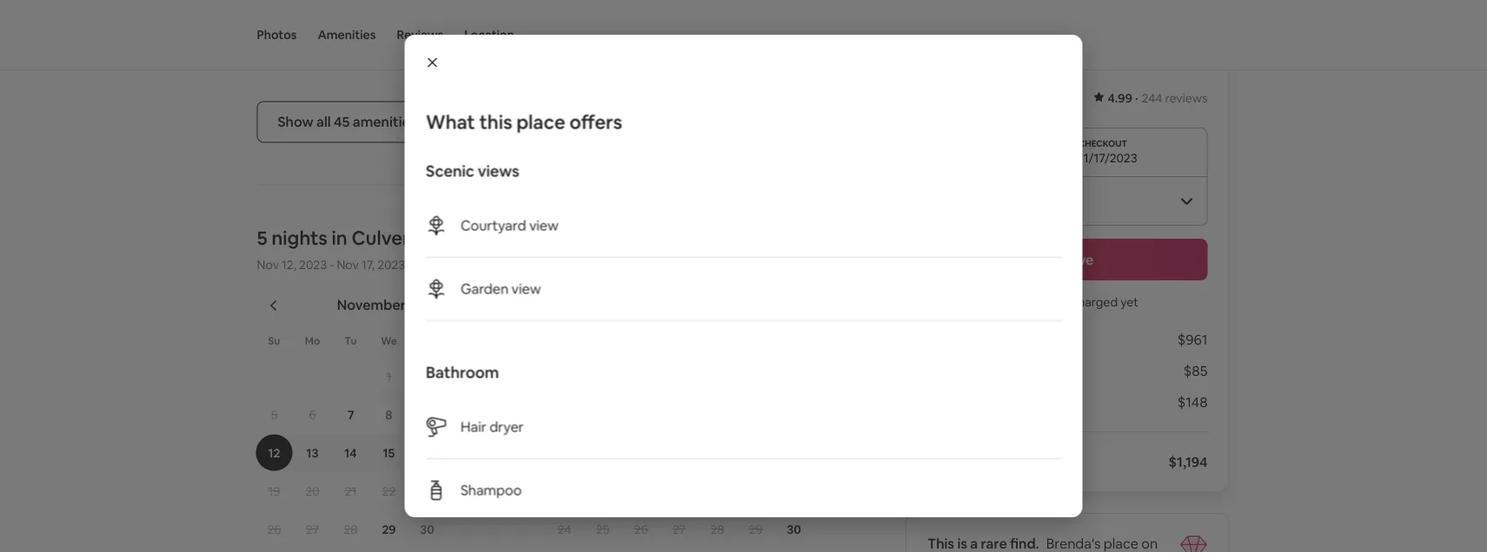 Task type: locate. For each thing, give the bounding box(es) containing it.
4.99 · 244 reviews
[[1108, 90, 1208, 106]]

1 horizontal spatial 10 button
[[545, 435, 584, 472]]

25 down "18, monday, december 2023. available. there is a 2 night minimum stay requirement. select as check-in date." button
[[596, 522, 610, 538]]

0 horizontal spatial 5
[[257, 226, 267, 251]]

1 horizontal spatial 14 button
[[698, 435, 737, 472]]

28 down 21, thursday, december 2023. this day is only available for checkout. button
[[710, 522, 724, 538]]

be
[[1054, 295, 1069, 310]]

1 26 button from the left
[[255, 512, 293, 548]]

20, wednesday, december 2023. available, but has no eligible checkout date, due to the 2 night stay requirement. button
[[661, 473, 697, 510]]

1 horizontal spatial nov
[[337, 257, 359, 273]]

nov
[[257, 257, 279, 273], [337, 257, 359, 273]]

11 button down 4 button
[[485, 397, 523, 433]]

5 inside 5 nights in culver city nov 12, 2023 - nov 17, 2023
[[257, 226, 267, 251]]

view
[[529, 217, 558, 235], [511, 280, 541, 298]]

2, saturday, december 2023. unavailable button
[[776, 359, 812, 395]]

15 for 1st 15 "button" from the right
[[750, 446, 762, 461]]

1 vertical spatial 25 button
[[584, 512, 622, 548]]

0 horizontal spatial 26 button
[[255, 512, 293, 548]]

2 29 from the left
[[749, 522, 763, 538]]

25
[[497, 484, 510, 499], [596, 522, 610, 538]]

1 15 button from the left
[[370, 435, 408, 472]]

reserve
[[1041, 251, 1094, 269]]

27 button
[[293, 512, 332, 548], [660, 512, 698, 548]]

0 horizontal spatial 28 button
[[332, 512, 370, 548]]

15 up the 22 button
[[383, 446, 395, 461]]

1 vertical spatial 11 button
[[584, 435, 622, 472]]

14 button down 7 button
[[332, 435, 370, 472]]

15 button
[[370, 435, 408, 472], [737, 435, 775, 472]]

1 horizontal spatial 13 button
[[660, 435, 698, 472]]

3, sunday, december 2023. unavailable button
[[546, 397, 583, 433]]

1 vertical spatial 24 button
[[545, 512, 584, 548]]

17
[[459, 446, 471, 461]]

12 for 1st 12 button from right
[[635, 446, 647, 461]]

26 down 19
[[267, 522, 281, 538]]

15 button up the 22 button
[[370, 435, 408, 472]]

14 down 7 button
[[344, 446, 357, 461]]

27 button down 20 button
[[293, 512, 332, 548]]

11 down 4, monday, december 2023. unavailable "button"
[[598, 446, 608, 461]]

1 horizontal spatial 29
[[749, 522, 763, 538]]

2023 right november
[[409, 296, 441, 314]]

2 27 from the left
[[673, 522, 686, 538]]

1 vertical spatial 11
[[598, 446, 608, 461]]

14 button
[[332, 435, 370, 472], [698, 435, 737, 472]]

1 horizontal spatial 30
[[787, 522, 801, 538]]

13 button
[[293, 435, 332, 472], [660, 435, 698, 472]]

17,
[[361, 257, 375, 273]]

you won't be charged yet
[[997, 295, 1139, 310]]

29 button
[[370, 512, 408, 548], [737, 512, 775, 548]]

0 horizontal spatial 27
[[306, 522, 319, 538]]

26 down 19, tuesday, december 2023. available. there is a 2 night minimum stay requirement. select as check-in date. button
[[634, 522, 648, 538]]

16 button down 9, saturday, december 2023. unavailable button
[[775, 435, 813, 472]]

17 button
[[446, 435, 485, 472]]

7
[[347, 407, 354, 423]]

5 left 6
[[271, 407, 278, 423]]

view right courtyard
[[529, 217, 558, 235]]

views
[[477, 161, 519, 181]]

·
[[1135, 90, 1138, 106]]

0 horizontal spatial 12 button
[[255, 435, 293, 472]]

1 horizontal spatial 25
[[596, 522, 610, 538]]

12 for 1st 12 button from the left
[[268, 446, 280, 461]]

10 button down 3, sunday, december 2023. unavailable button
[[545, 435, 584, 472]]

0 vertical spatial 10 button
[[446, 397, 485, 433]]

1 horizontal spatial 26
[[634, 522, 648, 538]]

1 horizontal spatial 15
[[750, 446, 762, 461]]

1 horizontal spatial 25 button
[[584, 512, 622, 548]]

show
[[278, 113, 313, 131]]

1 horizontal spatial 28
[[710, 522, 724, 538]]

1 horizontal spatial 5
[[271, 407, 278, 423]]

24 button
[[446, 473, 485, 510], [545, 512, 584, 548]]

0 vertical spatial 24
[[459, 484, 472, 499]]

24 button down 17, sunday, december 2023. unavailable button
[[545, 512, 584, 548]]

26 button down 19, tuesday, december 2023. available. there is a 2 night minimum stay requirement. select as check-in date. button
[[622, 512, 660, 548]]

1 horizontal spatial 16 button
[[775, 435, 813, 472]]

photos button
[[257, 0, 297, 70]]

30 button
[[408, 512, 446, 548], [775, 512, 813, 548]]

13 down 6
[[306, 446, 319, 461]]

we
[[381, 334, 397, 348]]

25 button down '18' button
[[485, 473, 523, 510]]

12 button up 19, tuesday, december 2023. available. there is a 2 night minimum stay requirement. select as check-in date. button
[[622, 435, 660, 472]]

0 horizontal spatial 10
[[459, 407, 472, 423]]

1 vertical spatial 25
[[596, 522, 610, 538]]

14 button down '7, thursday, december 2023. unavailable' button
[[698, 435, 737, 472]]

11 button down 4, monday, december 2023. unavailable "button"
[[584, 435, 622, 472]]

yet
[[1120, 295, 1139, 310]]

23, saturday, december 2023. unavailable button
[[776, 473, 812, 510]]

28 button down 21, thursday, december 2023. this day is only available for checkout. button
[[698, 512, 737, 548]]

14 down '7, thursday, december 2023. unavailable' button
[[711, 446, 724, 461]]

reviews
[[397, 27, 443, 43]]

11
[[499, 407, 509, 423], [598, 446, 608, 461]]

30 button down 23, saturday, december 2023. unavailable button
[[775, 512, 813, 548]]

1 12 from the left
[[268, 446, 280, 461]]

1 horizontal spatial 12 button
[[622, 435, 660, 472]]

2 16 from the left
[[788, 446, 800, 461]]

15 button down 8, friday, december 2023. unavailable button
[[737, 435, 775, 472]]

19 button
[[255, 473, 293, 510]]

0 horizontal spatial 15
[[383, 446, 395, 461]]

0 horizontal spatial 28
[[344, 522, 358, 538]]

1 horizontal spatial 15 button
[[737, 435, 775, 472]]

total
[[927, 453, 960, 471]]

10 for topmost 10 button
[[459, 407, 472, 423]]

29 button down 22
[[370, 512, 408, 548]]

1 horizontal spatial 10
[[558, 446, 571, 461]]

0 vertical spatial 11
[[499, 407, 509, 423]]

0 vertical spatial 11 button
[[485, 397, 523, 433]]

16 button down 9 button
[[408, 435, 446, 472]]

$148
[[1177, 393, 1208, 411]]

18
[[498, 446, 510, 461]]

25 for 25 button to the top
[[497, 484, 510, 499]]

garden
[[460, 280, 508, 298]]

27 down 20, wednesday, december 2023. available, but has no eligible checkout date, due to the 2 night stay requirement. button
[[673, 522, 686, 538]]

hair
[[460, 418, 486, 436]]

0 horizontal spatial 16 button
[[408, 435, 446, 472]]

14 for 2nd 14 'button' from the left
[[711, 446, 724, 461]]

27 button down 20, wednesday, december 2023. available, but has no eligible checkout date, due to the 2 night stay requirement. button
[[660, 512, 698, 548]]

28
[[344, 522, 358, 538], [710, 522, 724, 538]]

1 horizontal spatial 24
[[558, 522, 571, 538]]

14
[[344, 446, 357, 461], [711, 446, 724, 461]]

0 horizontal spatial 30
[[420, 522, 434, 538]]

-
[[329, 257, 334, 273]]

courtyard view
[[460, 217, 558, 235]]

0 horizontal spatial 14 button
[[332, 435, 370, 472]]

won't
[[1020, 295, 1051, 310]]

city
[[414, 226, 451, 251]]

30 down 23
[[420, 522, 434, 538]]

9, saturday, december 2023. unavailable button
[[776, 397, 812, 433]]

0 horizontal spatial 10 button
[[446, 397, 485, 433]]

12 down 5 button
[[268, 446, 280, 461]]

30
[[420, 522, 434, 538], [787, 522, 801, 538]]

24 down 17, sunday, december 2023. unavailable button
[[558, 522, 571, 538]]

26 button
[[255, 512, 293, 548], [622, 512, 660, 548]]

1 vertical spatial 5
[[271, 407, 278, 423]]

0 horizontal spatial 30 button
[[408, 512, 446, 548]]

29 down 22
[[382, 522, 396, 538]]

2 26 button from the left
[[622, 512, 660, 548]]

location button
[[464, 0, 514, 70]]

15 for 2nd 15 "button" from the right
[[383, 446, 395, 461]]

1 30 from the left
[[420, 522, 434, 538]]

5 left "nights"
[[257, 226, 267, 251]]

1 26 from the left
[[267, 522, 281, 538]]

1 horizontal spatial 27
[[673, 522, 686, 538]]

7, thursday, december 2023. unavailable button
[[699, 397, 736, 433]]

in
[[332, 226, 347, 251]]

28 button
[[332, 512, 370, 548], [698, 512, 737, 548]]

1 horizontal spatial 16
[[788, 446, 800, 461]]

1 14 from the left
[[344, 446, 357, 461]]

12
[[268, 446, 280, 461], [635, 446, 647, 461]]

0 vertical spatial 10
[[459, 407, 472, 423]]

16
[[421, 446, 433, 461], [788, 446, 800, 461]]

1 horizontal spatial 27 button
[[660, 512, 698, 548]]

13 button up 20 button
[[293, 435, 332, 472]]

0 horizontal spatial 27 button
[[293, 512, 332, 548]]

4
[[500, 369, 507, 385]]

1 vertical spatial 24
[[558, 522, 571, 538]]

0 vertical spatial 25
[[497, 484, 510, 499]]

29 button down 22, friday, december 2023. unavailable button
[[737, 512, 775, 548]]

0 horizontal spatial 25 button
[[485, 473, 523, 510]]

charged
[[1071, 295, 1118, 310]]

view for courtyard view
[[529, 217, 558, 235]]

30 for first 30 button from right
[[787, 522, 801, 538]]

28 down 21 button
[[344, 522, 358, 538]]

0 horizontal spatial 16
[[421, 446, 433, 461]]

0 vertical spatial 24 button
[[446, 473, 485, 510]]

27 down 20 button
[[306, 522, 319, 538]]

0 horizontal spatial 29
[[382, 522, 396, 538]]

reviews
[[1165, 90, 1208, 106]]

16 down 9, saturday, december 2023. unavailable button
[[788, 446, 800, 461]]

0 horizontal spatial 29 button
[[370, 512, 408, 548]]

2 15 from the left
[[750, 446, 762, 461]]

5 inside button
[[271, 407, 278, 423]]

25 down the 18
[[497, 484, 510, 499]]

0 horizontal spatial 24 button
[[446, 473, 485, 510]]

1, friday, december 2023. this day is only available for checkout. button
[[737, 359, 774, 395]]

13 up 20, wednesday, december 2023. available, but has no eligible checkout date, due to the 2 night stay requirement. button
[[673, 446, 685, 461]]

0 horizontal spatial nov
[[257, 257, 279, 273]]

2 15 button from the left
[[737, 435, 775, 472]]

21, thursday, december 2023. this day is only available for checkout. button
[[699, 473, 736, 510]]

calendar application
[[236, 278, 1408, 553]]

22 button
[[370, 473, 408, 510]]

1 horizontal spatial 29 button
[[737, 512, 775, 548]]

garden view
[[460, 280, 541, 298]]

1 vertical spatial 10 button
[[545, 435, 584, 472]]

0 horizontal spatial 15 button
[[370, 435, 408, 472]]

24 down '17'
[[459, 484, 472, 499]]

amenities
[[318, 27, 376, 43]]

shampoo
[[460, 482, 521, 500]]

2 horizontal spatial 2023
[[409, 296, 441, 314]]

reviews button
[[397, 0, 443, 70]]

2023 right 17,
[[377, 257, 405, 273]]

25 button down "18, monday, december 2023. available. there is a 2 night minimum stay requirement. select as check-in date." button
[[584, 512, 622, 548]]

view right garden
[[511, 280, 541, 298]]

0 vertical spatial view
[[529, 217, 558, 235]]

1 horizontal spatial 30 button
[[775, 512, 813, 548]]

$961
[[1177, 331, 1208, 349]]

25 button
[[485, 473, 523, 510], [584, 512, 622, 548]]

nov right -
[[337, 257, 359, 273]]

courtyard
[[460, 217, 526, 235]]

26 button down 19
[[255, 512, 293, 548]]

1 horizontal spatial 28 button
[[698, 512, 737, 548]]

29
[[382, 522, 396, 538], [749, 522, 763, 538]]

10 down 3, sunday, december 2023. unavailable button
[[558, 446, 571, 461]]

1 horizontal spatial 11 button
[[584, 435, 622, 472]]

0 horizontal spatial 25
[[497, 484, 510, 499]]

1 vertical spatial 10
[[558, 446, 571, 461]]

2 12 from the left
[[635, 446, 647, 461]]

2 nov from the left
[[337, 257, 359, 273]]

2023 left -
[[299, 257, 327, 273]]

11 button
[[485, 397, 523, 433], [584, 435, 622, 472]]

10 button up 17 button
[[446, 397, 485, 433]]

1 horizontal spatial 26 button
[[622, 512, 660, 548]]

place
[[516, 110, 565, 135]]

15 down 8, friday, december 2023. unavailable button
[[750, 446, 762, 461]]

0 horizontal spatial 26
[[267, 522, 281, 538]]

28 button down 21 button
[[332, 512, 370, 548]]

2 16 button from the left
[[775, 435, 813, 472]]

1 vertical spatial view
[[511, 280, 541, 298]]

29 down 22, friday, december 2023. unavailable button
[[749, 522, 763, 538]]

10 right '9'
[[459, 407, 472, 423]]

1 horizontal spatial 12
[[635, 446, 647, 461]]

29 for second the 29 button from left
[[749, 522, 763, 538]]

2 14 from the left
[[711, 446, 724, 461]]

0 horizontal spatial 2023
[[299, 257, 327, 273]]

2 13 button from the left
[[660, 435, 698, 472]]

1 27 from the left
[[306, 522, 319, 538]]

0 horizontal spatial 13 button
[[293, 435, 332, 472]]

0 horizontal spatial 13
[[306, 446, 319, 461]]

12 up 19, tuesday, december 2023. available. there is a 2 night minimum stay requirement. select as check-in date. button
[[635, 446, 647, 461]]

what this place offers dialog
[[405, 35, 1083, 553]]

0 horizontal spatial 14
[[344, 446, 357, 461]]

24 button down '17'
[[446, 473, 485, 510]]

patio
[[339, 47, 372, 65]]

2 12 button from the left
[[622, 435, 660, 472]]

0 horizontal spatial 11 button
[[485, 397, 523, 433]]

1 horizontal spatial 14
[[711, 446, 724, 461]]

11 right hair
[[499, 407, 509, 423]]

21
[[345, 484, 357, 499]]

0 vertical spatial 5
[[257, 226, 267, 251]]

november
[[337, 296, 406, 314]]

1 29 from the left
[[382, 522, 396, 538]]

nov left the 12,
[[257, 257, 279, 273]]

1 15 from the left
[[383, 446, 395, 461]]

16 down 9 button
[[421, 446, 433, 461]]

0 horizontal spatial 12
[[268, 446, 280, 461]]

30 down 23, saturday, december 2023. unavailable button
[[787, 522, 801, 538]]

0 horizontal spatial 24
[[459, 484, 472, 499]]

30 button down 23
[[408, 512, 446, 548]]

12 button down 5 button
[[255, 435, 293, 472]]

2 30 from the left
[[787, 522, 801, 538]]

13 button up 20, wednesday, december 2023. available, but has no eligible checkout date, due to the 2 night stay requirement. button
[[660, 435, 698, 472]]

1 horizontal spatial 13
[[673, 446, 685, 461]]



Task type: describe. For each thing, give the bounding box(es) containing it.
1 28 from the left
[[344, 522, 358, 538]]

19
[[268, 484, 280, 499]]

6
[[309, 407, 316, 423]]

dryer
[[489, 418, 523, 436]]

photos
[[257, 27, 297, 43]]

20 button
[[293, 473, 332, 510]]

2 button
[[408, 359, 446, 395]]

19, tuesday, december 2023. available. there is a 2 night minimum stay requirement. select as check-in date. button
[[623, 473, 659, 510]]

10 for the bottom 10 button
[[558, 446, 571, 461]]

6 button
[[293, 397, 332, 433]]

view for garden view
[[511, 280, 541, 298]]

0 vertical spatial 25 button
[[485, 473, 523, 510]]

all
[[316, 113, 331, 131]]

18 button
[[485, 435, 523, 472]]

1 button
[[370, 359, 408, 395]]

2 29 button from the left
[[737, 512, 775, 548]]

$1,194
[[1169, 453, 1208, 471]]

amenities
[[353, 113, 417, 131]]

4.99
[[1108, 90, 1132, 106]]

4, monday, december 2023. unavailable button
[[584, 397, 621, 433]]

this
[[479, 110, 512, 135]]

8, friday, december 2023. unavailable button
[[737, 397, 774, 433]]

1 horizontal spatial 24 button
[[545, 512, 584, 548]]

23 button
[[408, 473, 446, 510]]

9 button
[[408, 397, 446, 433]]

what
[[425, 110, 475, 135]]

244
[[1142, 90, 1162, 106]]

5 for 5 nights in culver city nov 12, 2023 - nov 17, 2023
[[257, 226, 267, 251]]

45
[[334, 113, 350, 131]]

before
[[963, 453, 1007, 471]]

taxes
[[1010, 453, 1046, 471]]

17, sunday, december 2023. unavailable button
[[546, 473, 583, 510]]

9
[[424, 407, 431, 423]]

1 horizontal spatial 11
[[598, 446, 608, 461]]

30 for 2nd 30 button from right
[[420, 522, 434, 538]]

14 for first 14 'button' from the left
[[344, 446, 357, 461]]

offers
[[569, 110, 622, 135]]

5 for 5
[[271, 407, 278, 423]]

2 28 button from the left
[[698, 512, 737, 548]]

location
[[464, 27, 514, 43]]

1 27 button from the left
[[293, 512, 332, 548]]

5 button
[[255, 397, 293, 433]]

balcony
[[391, 47, 442, 65]]

6, wednesday, december 2023. unavailable button
[[661, 397, 697, 433]]

amenities button
[[318, 0, 376, 70]]

show all 45 amenities
[[278, 113, 417, 131]]

private
[[292, 47, 336, 65]]

total before taxes
[[927, 453, 1046, 471]]

nights
[[272, 226, 328, 251]]

7 button
[[332, 397, 370, 433]]

bathroom
[[425, 362, 499, 383]]

1 12 button from the left
[[255, 435, 293, 472]]

$85
[[1183, 362, 1208, 380]]

1 13 from the left
[[306, 446, 319, 461]]

12,
[[282, 257, 296, 273]]

20
[[305, 484, 320, 499]]

1 13 button from the left
[[293, 435, 332, 472]]

1 horizontal spatial 2023
[[377, 257, 405, 273]]

2 26 from the left
[[634, 522, 648, 538]]

2 30 button from the left
[[775, 512, 813, 548]]

8 button
[[370, 397, 408, 433]]

23
[[420, 484, 434, 499]]

5 nights in culver city nov 12, 2023 - nov 17, 2023
[[257, 226, 451, 273]]

tu
[[345, 334, 357, 348]]

11/17/2023
[[1078, 150, 1137, 166]]

2
[[424, 369, 431, 385]]

2 27 button from the left
[[660, 512, 698, 548]]

1 16 button from the left
[[408, 435, 446, 472]]

culver
[[351, 226, 410, 251]]

0 horizontal spatial 11
[[499, 407, 509, 423]]

hair dryer
[[460, 418, 523, 436]]

1 29 button from the left
[[370, 512, 408, 548]]

1 14 button from the left
[[332, 435, 370, 472]]

2 28 from the left
[[710, 522, 724, 538]]

what this place offers
[[425, 110, 622, 135]]

8
[[385, 407, 393, 423]]

1 16 from the left
[[421, 446, 433, 461]]

2 13 from the left
[[673, 446, 685, 461]]

3 button
[[446, 359, 485, 395]]

2 14 button from the left
[[698, 435, 737, 472]]

11/17/2023 button
[[927, 128, 1208, 177]]

22, friday, december 2023. unavailable button
[[737, 473, 774, 510]]

or
[[375, 47, 388, 65]]

25 for the rightmost 25 button
[[596, 522, 610, 538]]

5, tuesday, december 2023. unavailable button
[[623, 397, 659, 433]]

4 button
[[485, 359, 523, 395]]

1 30 button from the left
[[408, 512, 446, 548]]

1 28 button from the left
[[332, 512, 370, 548]]

show all 45 amenities button
[[257, 101, 438, 143]]

su
[[268, 334, 280, 348]]

you
[[997, 295, 1017, 310]]

22
[[382, 484, 396, 499]]

scenic
[[425, 161, 474, 181]]

private patio or balcony
[[292, 47, 442, 65]]

18, monday, december 2023. available. there is a 2 night minimum stay requirement. select as check-in date. button
[[584, 473, 621, 510]]

mo
[[305, 334, 320, 348]]

2023 inside calendar application
[[409, 296, 441, 314]]

29 for first the 29 button from left
[[382, 522, 396, 538]]

3
[[462, 369, 469, 385]]

november 2023
[[337, 296, 441, 314]]

reserve button
[[927, 239, 1208, 281]]

1 nov from the left
[[257, 257, 279, 273]]

scenic views
[[425, 161, 519, 181]]

1
[[386, 369, 391, 385]]



Task type: vqa. For each thing, say whether or not it's contained in the screenshot.


